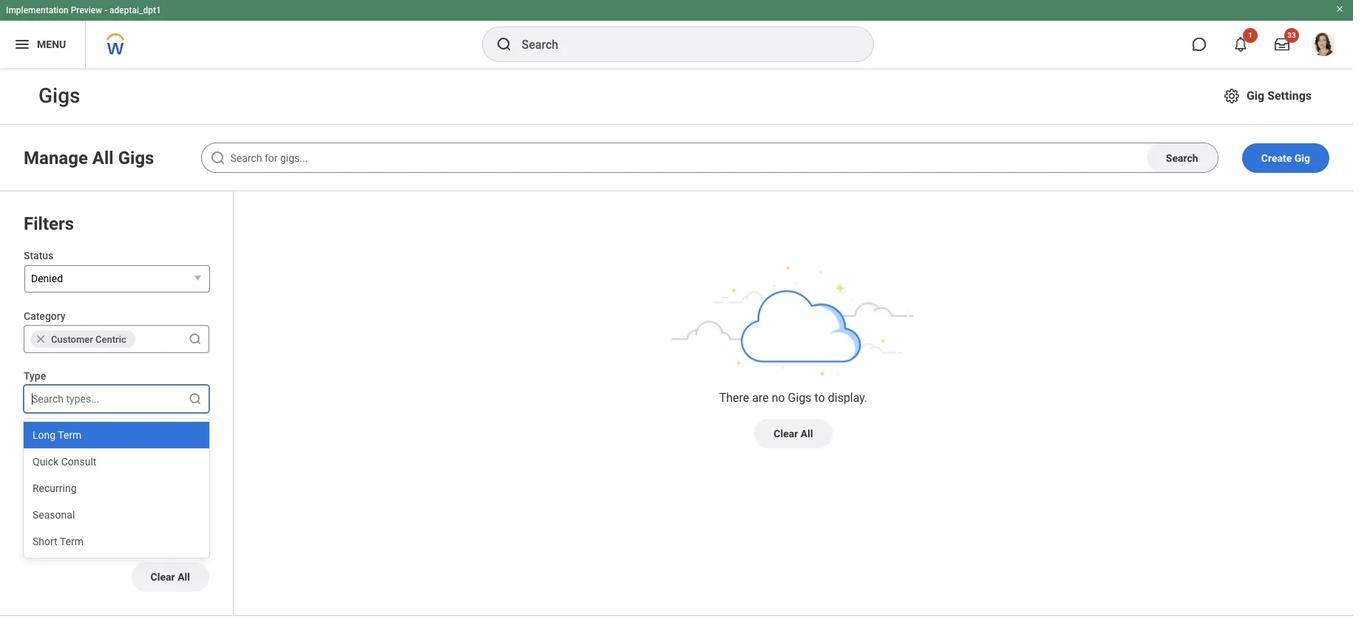 Task type: locate. For each thing, give the bounding box(es) containing it.
1 vertical spatial gigs
[[788, 391, 812, 405]]

1 vertical spatial search
[[32, 393, 64, 405]]

clear all button
[[755, 419, 833, 449], [131, 563, 209, 592]]

gigs
[[118, 148, 154, 168], [788, 391, 812, 405]]

settings
[[1268, 89, 1312, 103]]

0 vertical spatial clear all button
[[755, 419, 833, 449]]

gig
[[1247, 89, 1265, 103], [1295, 152, 1311, 164]]

1 button
[[1225, 28, 1258, 61]]

manage
[[24, 148, 88, 168]]

term for short term
[[60, 536, 84, 548]]

create gig button
[[1242, 143, 1330, 173]]

denied
[[31, 273, 63, 285]]

Search text field
[[202, 143, 1219, 173]]

1 horizontal spatial search image
[[210, 149, 227, 167]]

1 horizontal spatial search
[[1166, 152, 1199, 164]]

0 horizontal spatial clear
[[151, 572, 175, 583]]

gear image
[[1223, 87, 1241, 105]]

filters
[[24, 214, 74, 234]]

search image for search text field
[[210, 149, 227, 167]]

0 horizontal spatial gigs
[[118, 148, 154, 168]]

implementation
[[6, 5, 69, 16]]

0 horizontal spatial search image
[[188, 332, 203, 347]]

preview
[[71, 5, 102, 16]]

consult
[[61, 456, 96, 468]]

justify image
[[13, 36, 31, 53]]

0 horizontal spatial gig
[[1247, 89, 1265, 103]]

gig settings button
[[1217, 81, 1318, 111]]

inbox large image
[[1275, 37, 1290, 52]]

2 horizontal spatial search image
[[495, 36, 513, 53]]

there
[[719, 391, 749, 405]]

0 vertical spatial gigs
[[118, 148, 154, 168]]

gig inside button
[[1295, 152, 1311, 164]]

0 vertical spatial term
[[58, 430, 82, 441]]

1
[[1249, 31, 1253, 39]]

gig right create
[[1295, 152, 1311, 164]]

display.
[[828, 391, 868, 405]]

term right short
[[60, 536, 84, 548]]

2 vertical spatial all
[[178, 572, 190, 583]]

0 vertical spatial gig
[[1247, 89, 1265, 103]]

menu
[[37, 38, 66, 50]]

term
[[58, 430, 82, 441], [60, 536, 84, 548]]

search image
[[495, 36, 513, 53], [210, 149, 227, 167], [188, 332, 203, 347]]

0 vertical spatial search image
[[495, 36, 513, 53]]

types...
[[66, 393, 99, 405]]

1 vertical spatial clear all
[[151, 572, 190, 583]]

adeptai_dpt1
[[110, 5, 161, 16]]

gig inside popup button
[[1247, 89, 1265, 103]]

status
[[24, 250, 54, 262]]

term right long
[[58, 430, 82, 441]]

category
[[24, 310, 66, 322]]

1 horizontal spatial clear
[[774, 428, 798, 440]]

gig right gear icon
[[1247, 89, 1265, 103]]

menu button
[[0, 21, 85, 68]]

1 vertical spatial gig
[[1295, 152, 1311, 164]]

all
[[92, 148, 114, 168], [801, 428, 813, 440], [178, 572, 190, 583]]

search
[[1166, 152, 1199, 164], [32, 393, 64, 405]]

customer
[[51, 334, 93, 345]]

0 vertical spatial clear all
[[774, 428, 813, 440]]

create gig
[[1262, 152, 1311, 164]]

0 horizontal spatial search
[[32, 393, 64, 405]]

implementation preview -   adeptai_dpt1
[[6, 5, 161, 16]]

0 vertical spatial search
[[1166, 152, 1199, 164]]

create
[[1262, 152, 1292, 164]]

0 horizontal spatial all
[[92, 148, 114, 168]]

1 vertical spatial clear all button
[[131, 563, 209, 592]]

1 vertical spatial term
[[60, 536, 84, 548]]

centric
[[95, 334, 126, 345]]

recurring
[[33, 483, 77, 495]]

long
[[33, 430, 56, 441]]

location
[[24, 490, 64, 502]]

quick consult
[[33, 456, 96, 468]]

0 horizontal spatial clear all
[[151, 572, 190, 583]]

menu banner
[[0, 0, 1354, 68]]

1 horizontal spatial all
[[178, 572, 190, 583]]

notifications element
[[1319, 30, 1331, 41]]

search types...
[[32, 393, 99, 405]]

1 vertical spatial all
[[801, 428, 813, 440]]

clear all
[[774, 428, 813, 440], [151, 572, 190, 583]]

search inside "button"
[[1166, 152, 1199, 164]]

1 horizontal spatial gig
[[1295, 152, 1311, 164]]

clear
[[774, 428, 798, 440], [151, 572, 175, 583]]

1 vertical spatial search image
[[210, 149, 227, 167]]

2 vertical spatial search image
[[188, 332, 203, 347]]



Task type: vqa. For each thing, say whether or not it's contained in the screenshot.
Include? Transaction Date Expense Item Merchant Charge Description/Memo Amount Currency Corporate Credit Card Billing Account Last 4 Digits of Credit Card Number
no



Task type: describe. For each thing, give the bounding box(es) containing it.
customer centric
[[51, 334, 126, 345]]

0 vertical spatial all
[[92, 148, 114, 168]]

gig settings
[[1247, 89, 1312, 103]]

1 horizontal spatial clear all button
[[755, 419, 833, 449]]

profile logan mcneil image
[[1312, 33, 1336, 59]]

host
[[24, 430, 46, 442]]

0 vertical spatial clear
[[774, 428, 798, 440]]

are
[[752, 391, 769, 405]]

0 horizontal spatial clear all button
[[131, 563, 209, 592]]

33 button
[[1266, 28, 1300, 61]]

close environment banner image
[[1336, 4, 1345, 13]]

search for search types...
[[32, 393, 64, 405]]

-
[[104, 5, 107, 16]]

33
[[1288, 31, 1296, 39]]

1 vertical spatial clear
[[151, 572, 175, 583]]

seasonal
[[33, 509, 75, 521]]

1 horizontal spatial clear all
[[774, 428, 813, 440]]

short term
[[33, 536, 84, 548]]

long term
[[33, 430, 82, 441]]

no
[[772, 391, 785, 405]]

search image for search workday "search field"
[[495, 36, 513, 53]]

1 horizontal spatial gigs
[[788, 391, 812, 405]]

search image
[[188, 392, 203, 407]]

manage all gigs
[[24, 148, 154, 168]]

term for long term
[[58, 430, 82, 441]]

search button
[[1147, 143, 1218, 172]]

denied button
[[24, 266, 210, 293]]

x image
[[35, 333, 47, 345]]

quick
[[33, 456, 59, 468]]

to
[[815, 391, 825, 405]]

short
[[33, 536, 57, 548]]

Search Workday  search field
[[522, 28, 843, 61]]

there are no gigs to display.
[[719, 391, 868, 405]]

search for search
[[1166, 152, 1199, 164]]

2 horizontal spatial all
[[801, 428, 813, 440]]

type
[[24, 370, 46, 382]]

notifications large image
[[1234, 37, 1248, 52]]



